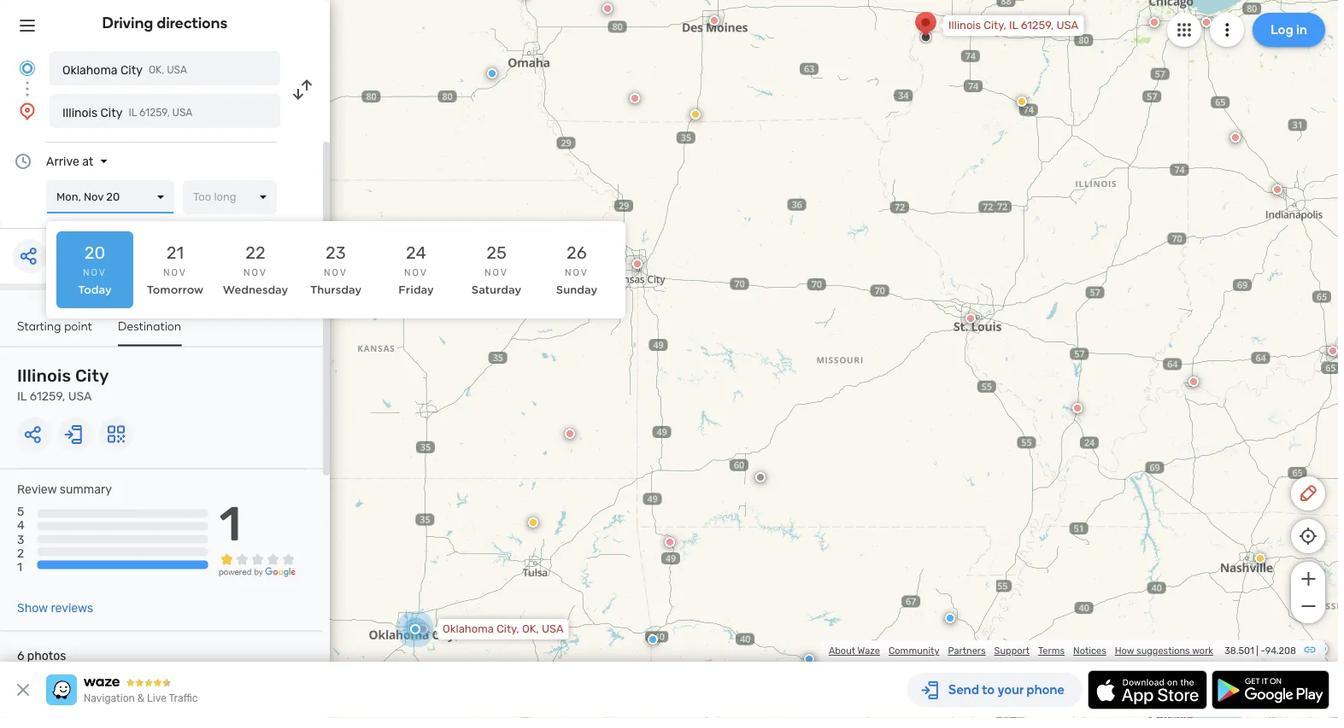 Task type: vqa. For each thing, say whether or not it's contained in the screenshot.
the Boston
no



Task type: describe. For each thing, give the bounding box(es) containing it.
point
[[64, 319, 92, 333]]

0 vertical spatial illinois city il 61259, usa
[[62, 106, 193, 120]]

21
[[167, 243, 184, 263]]

94.208
[[1266, 646, 1297, 657]]

1 horizontal spatial hazard image
[[691, 109, 701, 120]]

oklahoma for city,
[[443, 623, 494, 636]]

2
[[17, 547, 24, 561]]

driving
[[102, 14, 153, 32]]

2 horizontal spatial 61259,
[[1021, 19, 1054, 32]]

traffic
[[169, 693, 198, 705]]

pencil image
[[1299, 484, 1319, 504]]

23 option
[[298, 232, 374, 309]]

at
[[82, 154, 93, 168]]

0 vertical spatial illinois
[[949, 19, 982, 32]]

navigation
[[84, 693, 135, 705]]

about waze link
[[829, 646, 881, 657]]

ok, for city
[[149, 64, 164, 76]]

review
[[17, 483, 57, 497]]

nov for 21
[[163, 267, 187, 279]]

reviews
[[51, 602, 93, 616]]

26 nov sunday
[[556, 243, 598, 297]]

starting
[[17, 319, 61, 333]]

6
[[17, 650, 24, 664]]

1 horizontal spatial il
[[129, 107, 137, 119]]

nov for 26
[[565, 267, 589, 279]]

waze
[[858, 646, 881, 657]]

today
[[78, 283, 112, 297]]

ok, for city,
[[522, 623, 539, 636]]

support link
[[995, 646, 1030, 657]]

5 4 3 2 1
[[17, 505, 25, 574]]

22
[[246, 243, 266, 263]]

usa inside oklahoma city ok, usa
[[167, 64, 187, 76]]

1 vertical spatial illinois
[[62, 106, 98, 120]]

photos
[[27, 650, 66, 664]]

0 vertical spatial city
[[121, 63, 143, 77]]

-
[[1262, 646, 1266, 657]]

arrive
[[46, 154, 79, 168]]

partners link
[[949, 646, 986, 657]]

arrive at
[[46, 154, 93, 168]]

4
[[17, 519, 25, 533]]

1 inside 5 4 3 2 1
[[17, 560, 22, 574]]

nov for 22
[[244, 267, 268, 279]]

zoom in image
[[1298, 569, 1320, 590]]

support
[[995, 646, 1030, 657]]

review summary
[[17, 483, 112, 497]]

2 vertical spatial illinois
[[17, 366, 71, 386]]

city, for illinois
[[984, 19, 1007, 32]]

police image
[[946, 614, 956, 624]]

tomorrow
[[147, 283, 204, 297]]

partners
[[949, 646, 986, 657]]

current location image
[[17, 58, 38, 79]]

show reviews
[[17, 602, 93, 616]]

22 nov wednesday
[[223, 243, 288, 297]]

notices
[[1074, 646, 1107, 657]]

oklahoma city, ok, usa
[[443, 623, 564, 636]]

live
[[147, 693, 167, 705]]

hazard image
[[1256, 554, 1266, 564]]



Task type: locate. For each thing, give the bounding box(es) containing it.
0 vertical spatial police image
[[487, 68, 498, 79]]

1 horizontal spatial 61259,
[[139, 107, 170, 119]]

1 vertical spatial oklahoma
[[443, 623, 494, 636]]

0 vertical spatial 61259,
[[1021, 19, 1054, 32]]

oklahoma city ok, usa
[[62, 63, 187, 77]]

2 horizontal spatial police image
[[804, 655, 815, 665]]

1 vertical spatial city
[[100, 106, 123, 120]]

illinois city, il 61259, usa
[[949, 19, 1079, 32]]

nov up wednesday
[[244, 267, 268, 279]]

nov inside list box
[[84, 191, 104, 204]]

23 nov thursday
[[310, 243, 362, 297]]

nov inside "24 nov friday"
[[404, 267, 428, 279]]

21 option
[[137, 232, 214, 309]]

location image
[[17, 101, 38, 121]]

nov for 23
[[324, 267, 348, 279]]

sunday
[[556, 283, 598, 297]]

20 inside mon, nov 20 list box
[[106, 191, 120, 204]]

nov for 20
[[83, 267, 107, 279]]

0 horizontal spatial 20
[[84, 243, 105, 263]]

1 vertical spatial hazard image
[[691, 109, 701, 120]]

destination
[[118, 319, 181, 333]]

too long list box
[[183, 180, 277, 215]]

mon, nov 20
[[56, 191, 120, 204]]

26 option
[[539, 232, 616, 309]]

0 vertical spatial ok,
[[149, 64, 164, 76]]

saturday
[[472, 283, 522, 297]]

how
[[1115, 646, 1135, 657]]

|
[[1257, 646, 1259, 657]]

1 vertical spatial police image
[[648, 635, 658, 645]]

summary
[[60, 483, 112, 497]]

1 horizontal spatial 1
[[219, 496, 242, 553]]

directions
[[157, 14, 228, 32]]

ok, inside oklahoma city ok, usa
[[149, 64, 164, 76]]

work
[[1193, 646, 1214, 657]]

1 vertical spatial 20
[[84, 243, 105, 263]]

nov inside 25 nov saturday
[[485, 267, 509, 279]]

driving directions
[[102, 14, 228, 32]]

0 horizontal spatial 61259,
[[30, 390, 65, 404]]

26
[[567, 243, 587, 263]]

clock image
[[13, 151, 33, 172]]

2 vertical spatial hazard image
[[528, 518, 539, 528]]

destination button
[[118, 319, 181, 347]]

1 horizontal spatial 20
[[106, 191, 120, 204]]

22 option
[[217, 232, 294, 309]]

about
[[829, 646, 856, 657]]

0 horizontal spatial ok,
[[149, 64, 164, 76]]

nov inside 22 nov wednesday
[[244, 267, 268, 279]]

zoom out image
[[1298, 597, 1320, 617]]

hazard image
[[1017, 97, 1028, 107], [691, 109, 701, 120], [528, 518, 539, 528]]

show
[[17, 602, 48, 616]]

0 vertical spatial 20
[[106, 191, 120, 204]]

2 horizontal spatial hazard image
[[1017, 97, 1028, 107]]

nov up today at the left top of page
[[83, 267, 107, 279]]

nov for 25
[[485, 267, 509, 279]]

too long
[[193, 191, 237, 204]]

0 vertical spatial hazard image
[[1017, 97, 1028, 107]]

1 vertical spatial ok,
[[522, 623, 539, 636]]

1 vertical spatial illinois city il 61259, usa
[[17, 366, 109, 404]]

1 horizontal spatial ok,
[[522, 623, 539, 636]]

20 option
[[56, 232, 133, 309]]

1 vertical spatial il
[[129, 107, 137, 119]]

starting point button
[[17, 319, 92, 345]]

link image
[[1304, 644, 1317, 657]]

nov for 24
[[404, 267, 428, 279]]

20 inside 20 nov today
[[84, 243, 105, 263]]

20 right the mon,
[[106, 191, 120, 204]]

community
[[889, 646, 940, 657]]

2 horizontal spatial il
[[1010, 19, 1019, 32]]

24
[[406, 243, 427, 263]]

0 horizontal spatial city,
[[497, 623, 520, 636]]

oklahoma
[[62, 63, 118, 77], [443, 623, 494, 636]]

about waze community partners support terms notices how suggestions work
[[829, 646, 1214, 657]]

2 vertical spatial city
[[75, 366, 109, 386]]

24 nov friday
[[399, 243, 434, 297]]

how suggestions work link
[[1115, 646, 1214, 657]]

terms link
[[1039, 646, 1065, 657]]

0 horizontal spatial 1
[[17, 560, 22, 574]]

usa
[[1057, 19, 1079, 32], [167, 64, 187, 76], [172, 107, 193, 119], [68, 390, 92, 404], [542, 623, 564, 636]]

0 horizontal spatial hazard image
[[528, 518, 539, 528]]

25 option
[[458, 232, 535, 309]]

thursday
[[310, 283, 362, 297]]

city inside illinois city il 61259, usa
[[75, 366, 109, 386]]

0 vertical spatial city,
[[984, 19, 1007, 32]]

nov up tomorrow
[[163, 267, 187, 279]]

61259,
[[1021, 19, 1054, 32], [139, 107, 170, 119], [30, 390, 65, 404]]

long
[[214, 191, 237, 204]]

nov
[[84, 191, 104, 204], [83, 267, 107, 279], [163, 267, 187, 279], [244, 267, 268, 279], [324, 267, 348, 279], [404, 267, 428, 279], [485, 267, 509, 279], [565, 267, 589, 279]]

25
[[487, 243, 507, 263]]

community link
[[889, 646, 940, 657]]

city, for oklahoma
[[497, 623, 520, 636]]

navigation & live traffic
[[84, 693, 198, 705]]

too
[[193, 191, 211, 204]]

1 vertical spatial 61259,
[[139, 107, 170, 119]]

2 vertical spatial police image
[[804, 655, 815, 665]]

1 horizontal spatial oklahoma
[[443, 623, 494, 636]]

city down driving
[[121, 63, 143, 77]]

oklahoma for city
[[62, 63, 118, 77]]

accident image
[[756, 473, 766, 483]]

illinois
[[949, 19, 982, 32], [62, 106, 98, 120], [17, 366, 71, 386]]

nov inside "23 nov thursday"
[[324, 267, 348, 279]]

road closed image
[[710, 15, 720, 26], [1150, 17, 1160, 27], [1231, 133, 1241, 143], [1273, 185, 1283, 195], [966, 314, 976, 324], [1329, 346, 1339, 357], [1189, 377, 1199, 387], [565, 429, 575, 439], [665, 538, 675, 548], [418, 625, 428, 635]]

25 nov saturday
[[472, 243, 522, 297]]

terms
[[1039, 646, 1065, 657]]

0 vertical spatial oklahoma
[[62, 63, 118, 77]]

2 vertical spatial 61259,
[[30, 390, 65, 404]]

0 horizontal spatial oklahoma
[[62, 63, 118, 77]]

city down point
[[75, 366, 109, 386]]

23
[[326, 243, 346, 263]]

0 horizontal spatial il
[[17, 390, 27, 404]]

&
[[137, 693, 145, 705]]

nov up saturday
[[485, 267, 509, 279]]

38.501 | -94.208
[[1225, 646, 1297, 657]]

1 vertical spatial 1
[[17, 560, 22, 574]]

mon,
[[56, 191, 81, 204]]

city down oklahoma city ok, usa
[[100, 106, 123, 120]]

illinois city il 61259, usa down oklahoma city ok, usa
[[62, 106, 193, 120]]

mon, nov 20 list box
[[46, 180, 174, 215]]

road closed image
[[603, 3, 613, 14], [630, 93, 640, 103], [633, 259, 643, 269], [1073, 404, 1083, 414]]

suggestions
[[1137, 646, 1191, 657]]

5
[[17, 505, 24, 519]]

1
[[219, 496, 242, 553], [17, 560, 22, 574]]

6 photos
[[17, 650, 66, 664]]

il
[[1010, 19, 1019, 32], [129, 107, 137, 119], [17, 390, 27, 404]]

city
[[121, 63, 143, 77], [100, 106, 123, 120], [75, 366, 109, 386]]

illinois city il 61259, usa down starting point button
[[17, 366, 109, 404]]

0 vertical spatial 1
[[219, 496, 242, 553]]

ok,
[[149, 64, 164, 76], [522, 623, 539, 636]]

3
[[17, 533, 24, 547]]

starting point
[[17, 319, 92, 333]]

wednesday
[[223, 283, 288, 297]]

friday
[[399, 283, 434, 297]]

1 vertical spatial city,
[[497, 623, 520, 636]]

1 horizontal spatial city,
[[984, 19, 1007, 32]]

nov up friday
[[404, 267, 428, 279]]

2 vertical spatial il
[[17, 390, 27, 404]]

nov inside 26 nov sunday
[[565, 267, 589, 279]]

nov right the mon,
[[84, 191, 104, 204]]

nov for mon,
[[84, 191, 104, 204]]

notices link
[[1074, 646, 1107, 657]]

city,
[[984, 19, 1007, 32], [497, 623, 520, 636]]

nov up sunday
[[565, 267, 589, 279]]

0 vertical spatial il
[[1010, 19, 1019, 32]]

0 horizontal spatial police image
[[487, 68, 498, 79]]

illinois city il 61259, usa
[[62, 106, 193, 120], [17, 366, 109, 404]]

20 nov today
[[78, 243, 112, 297]]

21 nov tomorrow
[[147, 243, 204, 297]]

nov inside 20 nov today
[[83, 267, 107, 279]]

1 horizontal spatial police image
[[648, 635, 658, 645]]

nov inside the 21 nov tomorrow
[[163, 267, 187, 279]]

24 option
[[378, 232, 455, 309]]

police image
[[487, 68, 498, 79], [648, 635, 658, 645], [804, 655, 815, 665]]

20
[[106, 191, 120, 204], [84, 243, 105, 263]]

38.501
[[1225, 646, 1255, 657]]

nov up thursday
[[324, 267, 348, 279]]

20 up today at the left top of page
[[84, 243, 105, 263]]

x image
[[13, 681, 33, 701]]



